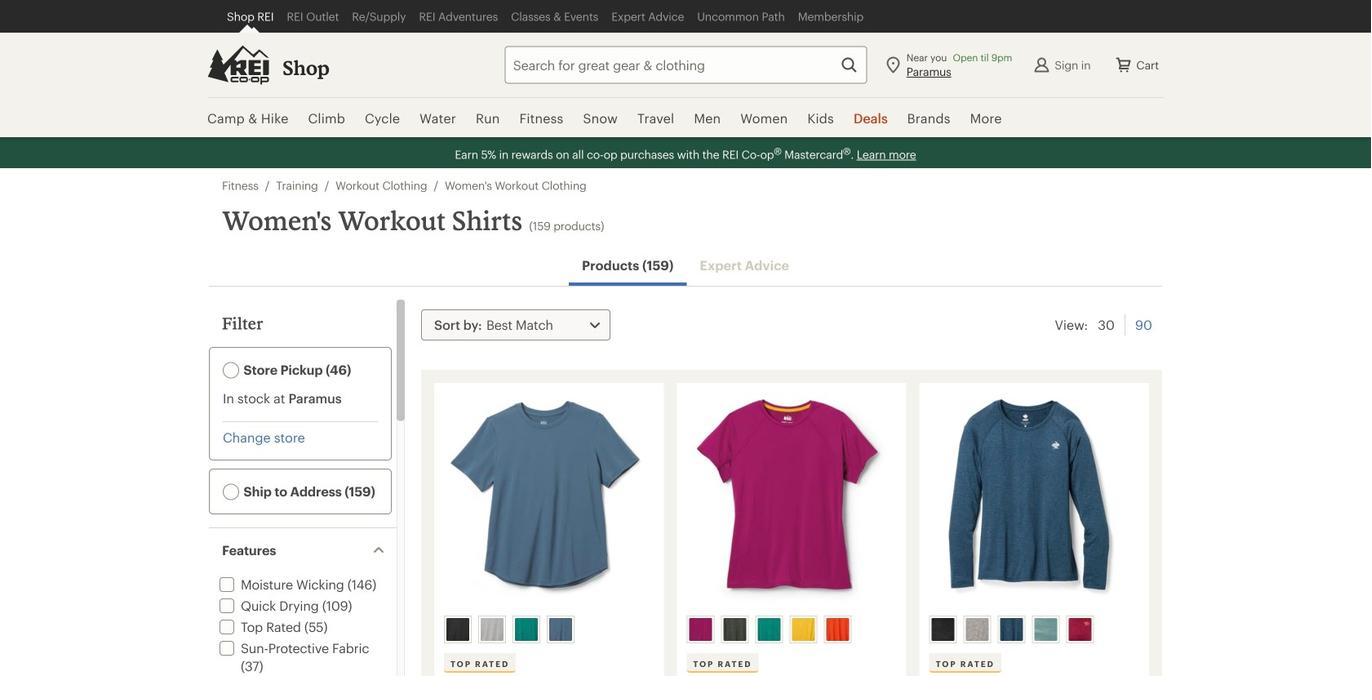 Task type: describe. For each thing, give the bounding box(es) containing it.
group for the rei co-op active pursuits t-shirt - women's 0 image
[[441, 613, 657, 647]]

crater teal image for pirate black heather image
[[758, 618, 781, 641]]

crater teal image for alloy gray heather image
[[515, 618, 538, 641]]

rei co-op, go to rei.com home page image
[[207, 45, 269, 85]]

group for rei co-op swiftland running t-shirt - women's 0 image
[[684, 613, 899, 647]]

cosmic magenta image
[[689, 618, 712, 641]]

saragasso sea image
[[550, 618, 572, 641]]

goldenrod image
[[792, 618, 815, 641]]

black image
[[447, 618, 470, 641]]

shopping cart is empty image
[[1114, 55, 1134, 75]]

Search for great gear & clothing text field
[[505, 46, 868, 84]]

rabbit ez tee long-sleeve t-shirt - women's 0 image
[[930, 393, 1140, 609]]

group for rabbit ez tee long-sleeve t-shirt - women's 0 image
[[927, 613, 1142, 647]]

black image
[[932, 618, 955, 641]]

rei co-op active pursuits t-shirt - women's 0 image
[[444, 393, 654, 609]]

pirate black heather image
[[724, 618, 747, 641]]

oil teal image
[[1035, 618, 1058, 641]]



Task type: vqa. For each thing, say whether or not it's contained in the screenshot.
rabbit EZ Tee Long-Sleeve T-Shirt - Women's 0 Image at the bottom of page's group's Black icon
yes



Task type: locate. For each thing, give the bounding box(es) containing it.
3 group from the left
[[927, 613, 1142, 647]]

vivacious image
[[1069, 618, 1092, 641]]

search image
[[840, 55, 860, 75]]

rei co-op swiftland running t-shirt - women's 0 image
[[687, 393, 897, 609]]

None field
[[505, 46, 868, 84]]

2 horizontal spatial group
[[927, 613, 1142, 647]]

solar red image
[[827, 618, 850, 641]]

2 crater teal image from the left
[[758, 618, 781, 641]]

crater teal image left saragasso sea image
[[515, 618, 538, 641]]

crater teal image right pirate black heather image
[[758, 618, 781, 641]]

1 horizontal spatial crater teal image
[[758, 618, 781, 641]]

None search field
[[476, 46, 868, 84]]

1 horizontal spatial group
[[684, 613, 899, 647]]

2 group from the left
[[684, 613, 899, 647]]

1 group from the left
[[441, 613, 657, 647]]

0 horizontal spatial group
[[441, 613, 657, 647]]

0 horizontal spatial crater teal image
[[515, 618, 538, 641]]

alloy gray heather image
[[481, 618, 504, 641]]

crater teal image
[[515, 618, 538, 641], [758, 618, 781, 641]]

eclipse heather image
[[1001, 618, 1024, 641]]

banner
[[0, 0, 1372, 139]]

group
[[441, 613, 657, 647], [684, 613, 899, 647], [927, 613, 1142, 647]]

add filter: ship to address (159) image
[[223, 484, 239, 500]]

1 crater teal image from the left
[[515, 618, 538, 641]]

charcoal heather image
[[967, 618, 989, 641]]



